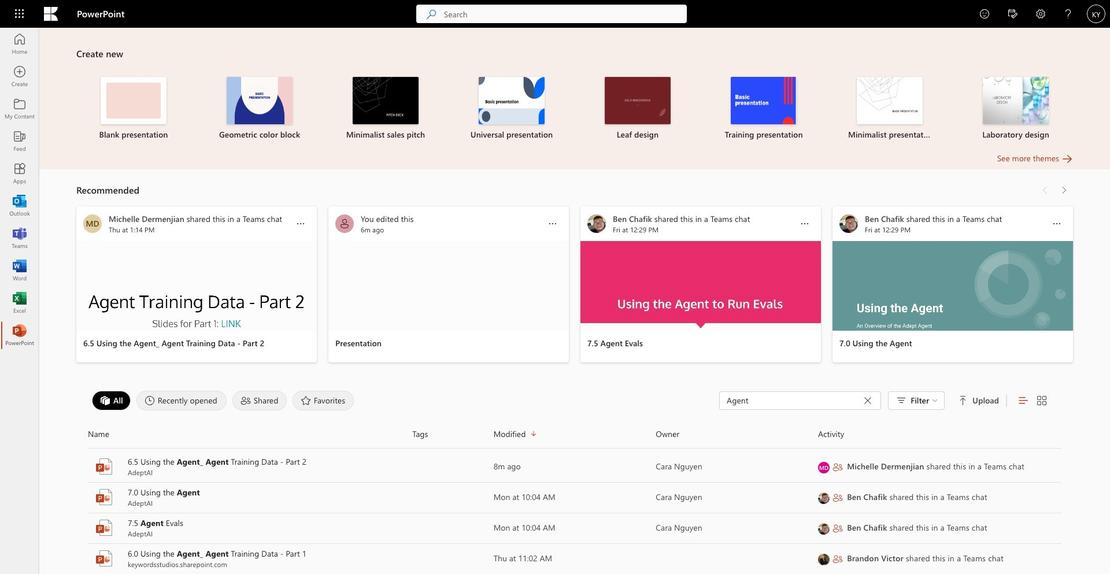 Task type: describe. For each thing, give the bounding box(es) containing it.
6.5 using the agent_ agent training data - part 2 image
[[76, 241, 317, 331]]

geometric color block image
[[227, 77, 293, 124]]

name 7.5 agent evals cell
[[88, 517, 412, 538]]

go to word image
[[14, 265, 25, 276]]

laboratory design image
[[983, 77, 1049, 124]]

home image
[[14, 38, 25, 50]]

recently opened element
[[136, 391, 226, 411]]

powerpoint image for name 6.5 using the agent_ agent training data - part 2 cell
[[95, 457, 113, 476]]

Search box. Suggestions appear as you type. search field
[[444, 5, 687, 23]]

minimalist presentation image
[[857, 77, 923, 124]]

opens profile card for bvictor@keywordsstudios.com image
[[818, 554, 830, 565]]

next image
[[1058, 181, 1070, 199]]

presentation group
[[328, 206, 569, 363]]

7.5 agent evals image
[[580, 241, 821, 331]]

minimalist sales pitch element
[[330, 77, 442, 140]]

leaf design element
[[582, 77, 694, 140]]

training presentation image
[[731, 77, 797, 124]]

apps image
[[14, 168, 25, 179]]

opens profile card for bchafik@keywordsstudios.com image for name 7.5 agent evals cell at left bottom
[[818, 523, 830, 535]]

name 6.5 using the agent_ agent training data - part 2 cell
[[88, 456, 412, 477]]

tags, column 2 of 5 column header
[[412, 425, 494, 443]]

favorites element
[[292, 391, 354, 411]]

powerpoint image for name 6.0 using the agent_ agent training data - part 1 cell on the left bottom of page
[[95, 549, 113, 568]]

organizational logo image
[[44, 7, 58, 21]]

blank presentation element
[[77, 77, 190, 140]]

powerpoint image for name 7.0 using the agent cell
[[95, 488, 113, 506]]



Task type: vqa. For each thing, say whether or not it's contained in the screenshot.
Training presentation image
yes



Task type: locate. For each thing, give the bounding box(es) containing it.
minimalist presentation element
[[834, 77, 946, 140]]

2 vertical spatial powerpoint image
[[95, 549, 113, 568]]

1 opens profile card for bchafik@keywordsstudios.com image from the top
[[818, 492, 830, 504]]

0 vertical spatial opens profile card for bchafik@keywordsstudios.com image
[[818, 492, 830, 504]]

6.5 using the agent_ agent training data - part 2 group
[[76, 206, 317, 363]]

powerpoint image inside name 7.0 using the agent cell
[[95, 488, 113, 506]]

feed image
[[14, 135, 25, 147]]

opens profile card for bchafik@keywordsstudios.com image for name 7.0 using the agent cell
[[818, 492, 830, 504]]

main content
[[39, 20, 1110, 574]]

Search my files text field
[[726, 395, 860, 406]]

0 vertical spatial powerpoint image
[[95, 457, 113, 476]]

displaying 4 out of 16 files. status
[[719, 391, 1049, 410]]

my content image
[[14, 103, 25, 114]]

1 vertical spatial powerpoint image
[[95, 488, 113, 506]]

navigation
[[0, 28, 39, 352]]

geometric color block element
[[204, 77, 316, 140]]

application
[[0, 20, 1110, 574]]

2 tab from the left
[[133, 391, 229, 411]]

powerpoint image
[[95, 519, 113, 537]]

name 6.0 using the agent_ agent training data - part 1 cell
[[88, 548, 412, 569]]

None search field
[[416, 5, 687, 23]]

7.5 agent evals group
[[580, 206, 821, 363]]

2 powerpoint image from the top
[[95, 488, 113, 506]]

powerpoint image inside name 6.0 using the agent_ agent training data - part 1 cell
[[95, 549, 113, 568]]

1 tab from the left
[[89, 391, 133, 411]]

leaf design image
[[605, 77, 671, 124]]

go to powerpoint image
[[14, 330, 25, 341]]

go to teams image
[[14, 232, 25, 244]]

1 powerpoint image from the top
[[95, 457, 113, 476]]

powerpoint image inside name 6.5 using the agent_ agent training data - part 2 cell
[[95, 457, 113, 476]]

list
[[76, 66, 1073, 152]]

row
[[88, 425, 1062, 449]]

universal presentation element
[[456, 77, 568, 140]]

training presentation element
[[708, 77, 820, 140]]

3 powerpoint image from the top
[[95, 549, 113, 568]]

laboratory design element
[[960, 77, 1072, 140]]

account manager for kate yudina image
[[1087, 5, 1105, 23]]

2 opens profile card for bchafik@keywordsstudios.com image from the top
[[818, 523, 830, 535]]

shared element
[[232, 391, 287, 411]]

activity, column 5 of 5 column header
[[818, 425, 1062, 443]]

go to your outlook image
[[14, 200, 25, 212]]

1 vertical spatial opens profile card for bchafik@keywordsstudios.com image
[[818, 523, 830, 535]]

4 tab from the left
[[289, 391, 357, 411]]

tab list
[[89, 388, 719, 413]]

minimalist sales pitch image
[[353, 77, 419, 124]]

go to excel image
[[14, 297, 25, 309]]

3 tab from the left
[[229, 391, 289, 411]]

create image
[[14, 71, 25, 82]]

powerpoint image
[[95, 457, 113, 476], [95, 488, 113, 506], [95, 549, 113, 568]]

all element
[[92, 391, 131, 411]]

presentation image
[[328, 241, 569, 331]]

7.0 using the agent group
[[833, 206, 1073, 363]]

opens profile card for bchafik@keywordsstudios.com image
[[818, 492, 830, 504], [818, 523, 830, 535]]

universal presentation image
[[479, 77, 545, 124]]

tab
[[89, 391, 133, 411], [133, 391, 229, 411], [229, 391, 289, 411], [289, 391, 357, 411]]

banner
[[0, 0, 1110, 30]]

name 7.0 using the agent cell
[[88, 487, 412, 508]]



